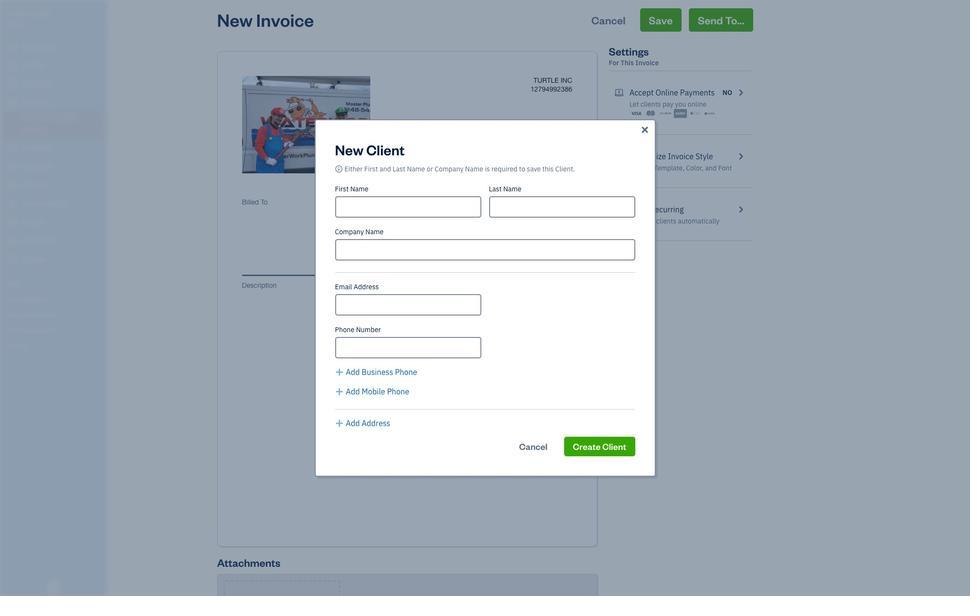 Task type: describe. For each thing, give the bounding box(es) containing it.
owner
[[8, 20, 26, 27]]

1 horizontal spatial first
[[364, 165, 378, 174]]

address for add address
[[362, 419, 391, 429]]

discover image
[[659, 109, 673, 118]]

$0.00
[[529, 205, 573, 226]]

and inside new client dialog
[[380, 165, 391, 174]]

name for company name
[[366, 228, 384, 236]]

1 vertical spatial due
[[338, 228, 350, 236]]

due inside amount due ( usd ) $0.00
[[541, 198, 553, 206]]

Last Name text field
[[489, 196, 636, 218]]

you
[[676, 100, 687, 109]]

phone for add mobile phone
[[387, 387, 410, 397]]

1 horizontal spatial and
[[706, 164, 717, 173]]

settings
[[609, 44, 649, 58]]

to
[[261, 198, 268, 206]]

is
[[485, 165, 490, 174]]

bill your clients automatically
[[630, 217, 720, 226]]

required
[[492, 165, 518, 174]]

send to...
[[698, 13, 745, 27]]

timer image
[[6, 199, 18, 209]]

style
[[696, 152, 714, 161]]

turtle inc 12794992386
[[531, 77, 573, 93]]

1 horizontal spatial company
[[435, 165, 464, 174]]

chart image
[[6, 236, 18, 246]]

number for phone number
[[356, 326, 381, 334]]

create client button
[[564, 437, 636, 457]]

pay
[[663, 100, 674, 109]]

plus image
[[335, 418, 344, 430]]

name for first name
[[351, 185, 369, 194]]

turtle for turtle inc owner
[[8, 9, 36, 19]]

due date
[[338, 228, 366, 236]]

your
[[641, 217, 655, 226]]

Company Name text field
[[335, 239, 636, 261]]

Email Address text field
[[335, 294, 481, 316]]

save button
[[640, 8, 682, 32]]

primary image
[[335, 165, 343, 174]]

accept online payments
[[630, 88, 715, 98]]

phone for add business phone
[[395, 368, 418, 377]]

create
[[573, 441, 601, 452]]

usd
[[557, 198, 571, 206]]

rate
[[461, 282, 475, 290]]

items and services image
[[7, 311, 104, 319]]

bill
[[630, 217, 640, 226]]

add address
[[346, 419, 391, 429]]

First Name text field
[[335, 196, 481, 218]]

billed to
[[242, 198, 268, 206]]

1 vertical spatial clients
[[657, 217, 677, 226]]

send to... button
[[690, 8, 754, 32]]

report image
[[6, 255, 18, 265]]

plus image for add business phone
[[335, 367, 344, 378]]

to
[[519, 165, 526, 174]]

make
[[630, 205, 649, 215]]

company name
[[335, 228, 384, 236]]

client image
[[6, 61, 18, 71]]

add for add mobile phone
[[346, 387, 360, 397]]

accept
[[630, 88, 654, 98]]

create client
[[573, 441, 627, 452]]

Issue date in MM/DD/YYYY format text field
[[338, 207, 396, 215]]

make recurring
[[630, 205, 684, 215]]

turtle for turtle inc 12794992386
[[534, 77, 559, 84]]

business
[[362, 368, 393, 377]]

new client dialog
[[0, 108, 971, 489]]

apps image
[[7, 280, 104, 288]]

Enter an Invoice # text field
[[411, 207, 438, 215]]

(
[[555, 198, 557, 206]]

amount due ( usd ) $0.00
[[515, 198, 573, 226]]

description
[[242, 282, 277, 290]]

expense image
[[6, 162, 18, 172]]

team members image
[[7, 295, 104, 303]]

1 vertical spatial last
[[489, 185, 502, 194]]

number for invoice number
[[434, 198, 459, 206]]

Phone Number text field
[[335, 337, 481, 359]]

let
[[630, 100, 639, 109]]

add business phone
[[346, 368, 418, 377]]

new invoice
[[217, 8, 314, 31]]

address for email address
[[354, 283, 379, 292]]

either first and last name or company name is required to save this client.
[[345, 165, 575, 174]]

client for create client
[[603, 441, 627, 452]]

color,
[[687, 164, 704, 173]]

inc for turtle inc owner
[[38, 9, 51, 19]]

refresh image
[[615, 204, 624, 216]]

save
[[527, 165, 541, 174]]

add address button
[[335, 418, 391, 430]]

customize invoice style
[[630, 152, 714, 161]]

client for new client
[[367, 140, 405, 159]]

freshbooks image
[[46, 581, 61, 593]]

name left 'is'
[[465, 165, 484, 174]]

client.
[[556, 165, 575, 174]]

add for add address
[[346, 419, 360, 429]]

add for add business phone
[[346, 368, 360, 377]]

dashboard image
[[6, 42, 18, 52]]



Task type: locate. For each thing, give the bounding box(es) containing it.
bank image
[[704, 109, 717, 118]]

last name
[[489, 185, 522, 194]]

chevronright image for make recurring
[[737, 204, 746, 216]]

1 vertical spatial add
[[346, 387, 360, 397]]

or
[[427, 165, 433, 174]]

phone down phone number text field
[[395, 368, 418, 377]]

settings image
[[7, 342, 104, 350]]

1 horizontal spatial inc
[[561, 77, 573, 84]]

0 vertical spatial plus image
[[335, 367, 344, 378]]

this
[[621, 59, 634, 67]]

onlinesales image
[[615, 87, 624, 98]]

number up add business phone button
[[356, 326, 381, 334]]

1 vertical spatial client
[[603, 441, 627, 452]]

new inside dialog
[[335, 140, 364, 159]]

1 vertical spatial number
[[356, 326, 381, 334]]

due left (
[[541, 198, 553, 206]]

1 vertical spatial inc
[[561, 77, 573, 84]]

0 vertical spatial due
[[541, 198, 553, 206]]

amount
[[515, 198, 539, 206]]

and down style
[[706, 164, 717, 173]]

turtle up 12794992386
[[534, 77, 559, 84]]

0 horizontal spatial cancel
[[519, 441, 548, 452]]

1 vertical spatial date
[[352, 228, 366, 236]]

cancel for create client
[[519, 441, 548, 452]]

0 horizontal spatial cancel button
[[511, 437, 557, 457]]

turtle up owner at the left
[[8, 9, 36, 19]]

1 vertical spatial cancel button
[[511, 437, 557, 457]]

1 vertical spatial phone
[[395, 368, 418, 377]]

let clients pay you online
[[630, 100, 707, 109]]

visa image
[[630, 109, 643, 118]]

money image
[[6, 218, 18, 228]]

add right plus icon
[[346, 419, 360, 429]]

phone right mobile
[[387, 387, 410, 397]]

0 vertical spatial first
[[364, 165, 378, 174]]

new client
[[335, 140, 405, 159]]

first name
[[335, 185, 369, 194]]

customize
[[630, 152, 667, 161]]

0 horizontal spatial turtle
[[8, 9, 36, 19]]

0 vertical spatial date
[[338, 198, 352, 206]]

number up enter an invoice # 'text box' at top
[[434, 198, 459, 206]]

1 horizontal spatial cancel
[[592, 13, 626, 27]]

company right or
[[435, 165, 464, 174]]

inc for turtle inc 12794992386
[[561, 77, 573, 84]]

change
[[630, 164, 653, 173]]

2 vertical spatial add
[[346, 419, 360, 429]]

chevronright image
[[737, 151, 746, 162]]

send
[[698, 13, 723, 27]]

name left or
[[407, 165, 425, 174]]

last down 'is'
[[489, 185, 502, 194]]

this
[[543, 165, 554, 174]]

cancel button for create client
[[511, 437, 557, 457]]

name
[[407, 165, 425, 174], [465, 165, 484, 174], [351, 185, 369, 194], [504, 185, 522, 194], [366, 228, 384, 236]]

american express image
[[674, 109, 687, 118]]

email
[[335, 283, 352, 292]]

1 vertical spatial plus image
[[335, 386, 344, 398]]

payment image
[[6, 144, 18, 154]]

either
[[345, 165, 363, 174]]

Notes text field
[[242, 460, 573, 469]]

settings for this invoice
[[609, 44, 659, 67]]

0 vertical spatial cancel
[[592, 13, 626, 27]]

save
[[649, 13, 673, 27]]

2 vertical spatial phone
[[387, 387, 410, 397]]

name down the issue date in mm/dd/yyyy format text box
[[366, 228, 384, 236]]

clients
[[641, 100, 661, 109], [657, 217, 677, 226]]

phone number
[[335, 326, 381, 334]]

name for last name
[[504, 185, 522, 194]]

add mobile phone
[[346, 387, 410, 397]]

phone inside add business phone button
[[395, 368, 418, 377]]

1 horizontal spatial due
[[541, 198, 553, 206]]

invoice inside the settings for this invoice
[[636, 59, 659, 67]]

font
[[719, 164, 733, 173]]

1 vertical spatial cancel
[[519, 441, 548, 452]]

0 vertical spatial new
[[217, 8, 253, 31]]

invoice
[[256, 8, 314, 31], [636, 59, 659, 67], [668, 152, 694, 161], [411, 198, 433, 206]]

plus image for add mobile phone
[[335, 386, 344, 398]]

0 horizontal spatial and
[[380, 165, 391, 174]]

inc inside turtle inc 12794992386
[[561, 77, 573, 84]]

0 vertical spatial address
[[354, 283, 379, 292]]

recurring
[[650, 205, 684, 215]]

add left mobile
[[346, 387, 360, 397]]

first
[[364, 165, 378, 174], [335, 185, 349, 194]]

1 vertical spatial new
[[335, 140, 364, 159]]

phone
[[335, 326, 355, 334], [395, 368, 418, 377], [387, 387, 410, 397]]

2 plus image from the top
[[335, 386, 344, 398]]

name up date of issue
[[351, 185, 369, 194]]

name up amount
[[504, 185, 522, 194]]

1 vertical spatial address
[[362, 419, 391, 429]]

phone inside add mobile phone button
[[387, 387, 410, 397]]

automatically
[[678, 217, 720, 226]]

1 plus image from the top
[[335, 367, 344, 378]]

date down the issue date in mm/dd/yyyy format text box
[[352, 228, 366, 236]]

1 vertical spatial first
[[335, 185, 349, 194]]

0 horizontal spatial number
[[356, 326, 381, 334]]

cancel inside new client dialog
[[519, 441, 548, 452]]

0 horizontal spatial company
[[335, 228, 364, 236]]

and down new client
[[380, 165, 391, 174]]

due down the issue date in mm/dd/yyyy format text box
[[338, 228, 350, 236]]

chevronright image
[[737, 87, 746, 98], [737, 204, 746, 216]]

1 horizontal spatial number
[[434, 198, 459, 206]]

change template, color, and font
[[630, 164, 733, 173]]

12794992386
[[531, 85, 573, 93]]

cancel
[[592, 13, 626, 27], [519, 441, 548, 452]]

0 horizontal spatial last
[[393, 165, 406, 174]]

project image
[[6, 181, 18, 191]]

cancel button for save
[[583, 8, 635, 32]]

estimate image
[[6, 79, 18, 89]]

0 vertical spatial company
[[435, 165, 464, 174]]

2 chevronright image from the top
[[737, 204, 746, 216]]

issue
[[362, 198, 378, 206]]

and
[[706, 164, 717, 173], [380, 165, 391, 174]]

of
[[354, 198, 360, 206]]

no
[[723, 88, 733, 97]]

number
[[434, 198, 459, 206], [356, 326, 381, 334]]

clients down accept
[[641, 100, 661, 109]]

1 horizontal spatial client
[[603, 441, 627, 452]]

online
[[656, 88, 679, 98]]

turtle inside turtle inc owner
[[8, 9, 36, 19]]

cancel for save
[[592, 13, 626, 27]]

1 vertical spatial company
[[335, 228, 364, 236]]

0 vertical spatial turtle
[[8, 9, 36, 19]]

attachments
[[217, 556, 281, 570]]

plus image up plus icon
[[335, 386, 344, 398]]

payments
[[681, 88, 715, 98]]

apple pay image
[[689, 109, 702, 118]]

chevronright image for no
[[737, 87, 746, 98]]

0 vertical spatial clients
[[641, 100, 661, 109]]

last left or
[[393, 165, 406, 174]]

invoice image
[[6, 98, 18, 108]]

1 horizontal spatial cancel button
[[583, 8, 635, 32]]

phone down email
[[335, 326, 355, 334]]

3 add from the top
[[346, 419, 360, 429]]

0 vertical spatial phone
[[335, 326, 355, 334]]

for
[[609, 59, 619, 67]]

plus image left business
[[335, 367, 344, 378]]

0 horizontal spatial client
[[367, 140, 405, 159]]

due
[[541, 198, 553, 206], [338, 228, 350, 236]]

1 vertical spatial chevronright image
[[737, 204, 746, 216]]

mobile
[[362, 387, 385, 397]]

0 vertical spatial chevronright image
[[737, 87, 746, 98]]

0 vertical spatial cancel button
[[583, 8, 635, 32]]

address down "add mobile phone"
[[362, 419, 391, 429]]

1 chevronright image from the top
[[737, 87, 746, 98]]

turtle inc owner
[[8, 9, 51, 27]]

last
[[393, 165, 406, 174], [489, 185, 502, 194]]

new
[[217, 8, 253, 31], [335, 140, 364, 159]]

address
[[354, 283, 379, 292], [362, 419, 391, 429]]

2 add from the top
[[346, 387, 360, 397]]

add mobile phone button
[[335, 386, 410, 398]]

subtotal
[[478, 337, 503, 345]]

address right email
[[354, 283, 379, 292]]

1 horizontal spatial turtle
[[534, 77, 559, 84]]

cancel button
[[583, 8, 635, 32], [511, 437, 557, 457]]

0 horizontal spatial due
[[338, 228, 350, 236]]

mastercard image
[[645, 109, 658, 118]]

add business phone button
[[335, 367, 418, 378]]

new for new client
[[335, 140, 364, 159]]

client inside "button"
[[603, 441, 627, 452]]

client
[[367, 140, 405, 159], [603, 441, 627, 452]]

turtle inside turtle inc 12794992386
[[534, 77, 559, 84]]

0 vertical spatial add
[[346, 368, 360, 377]]

billed
[[242, 198, 259, 206]]

0 vertical spatial client
[[367, 140, 405, 159]]

address inside 'button'
[[362, 419, 391, 429]]

inc
[[38, 9, 51, 19], [561, 77, 573, 84]]

company
[[435, 165, 464, 174], [335, 228, 364, 236]]

0 vertical spatial last
[[393, 165, 406, 174]]

to...
[[726, 13, 745, 27]]

date left of
[[338, 198, 352, 206]]

clients down recurring
[[657, 217, 677, 226]]

add
[[346, 368, 360, 377], [346, 387, 360, 397], [346, 419, 360, 429]]

close image
[[640, 124, 650, 136]]

0 vertical spatial inc
[[38, 9, 51, 19]]

1 horizontal spatial last
[[489, 185, 502, 194]]

plus image
[[335, 367, 344, 378], [335, 386, 344, 398]]

email address
[[335, 283, 379, 292]]

bank connections image
[[7, 327, 104, 334]]

)
[[571, 198, 573, 206]]

first right either
[[364, 165, 378, 174]]

0 vertical spatial number
[[434, 198, 459, 206]]

date of issue
[[338, 198, 378, 206]]

0 horizontal spatial inc
[[38, 9, 51, 19]]

company down the issue date in mm/dd/yyyy format text box
[[335, 228, 364, 236]]

0 horizontal spatial new
[[217, 8, 253, 31]]

add left business
[[346, 368, 360, 377]]

new for new invoice
[[217, 8, 253, 31]]

add inside 'button'
[[346, 419, 360, 429]]

invoice number
[[411, 198, 459, 206]]

first down primary icon
[[335, 185, 349, 194]]

online
[[688, 100, 707, 109]]

1 add from the top
[[346, 368, 360, 377]]

number inside new client dialog
[[356, 326, 381, 334]]

0 horizontal spatial first
[[335, 185, 349, 194]]

template,
[[654, 164, 685, 173]]

1 horizontal spatial new
[[335, 140, 364, 159]]

1 vertical spatial turtle
[[534, 77, 559, 84]]

inc inside turtle inc owner
[[38, 9, 51, 19]]

main element
[[0, 0, 132, 597]]



Task type: vqa. For each thing, say whether or not it's contained in the screenshot.
'ADD BUSINESS PHONE'
yes



